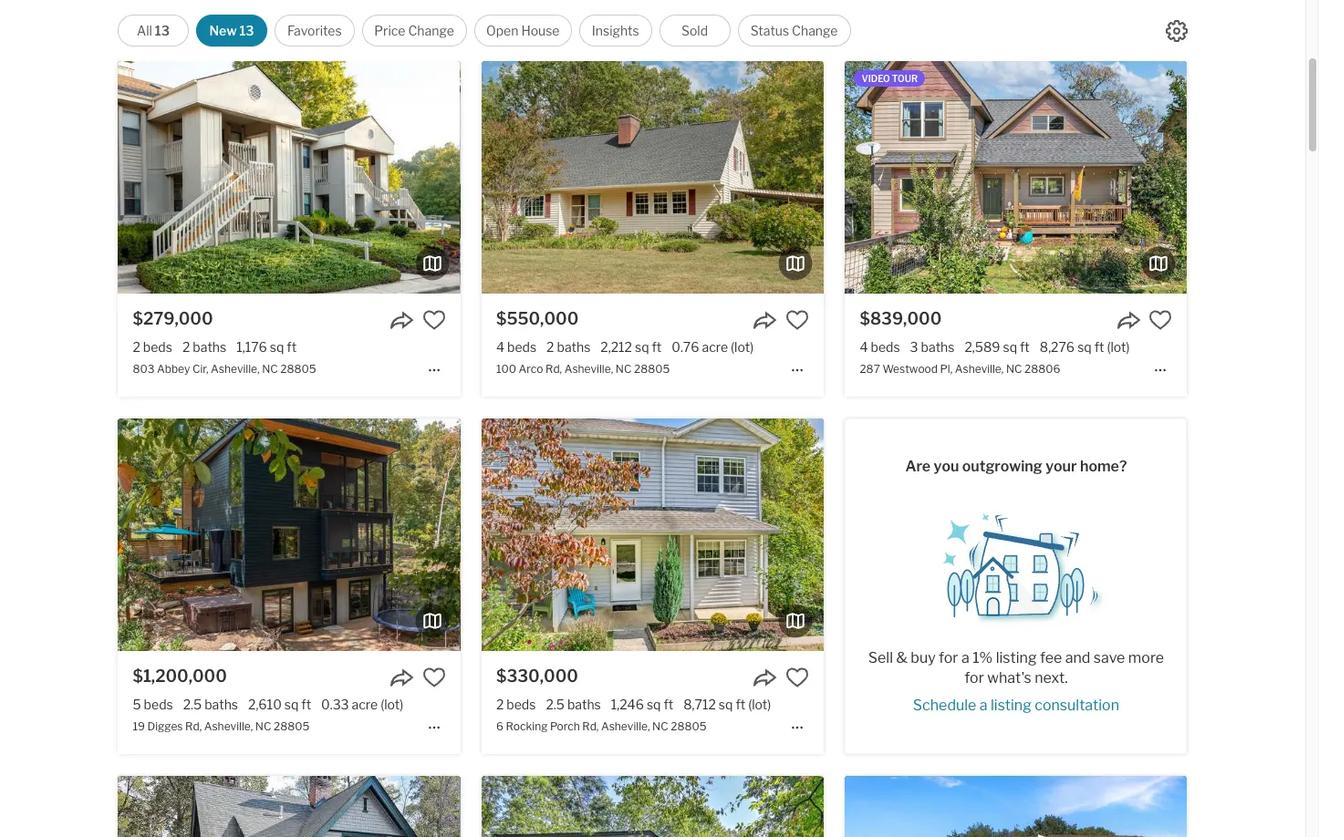 Task type: vqa. For each thing, say whether or not it's contained in the screenshot.
the Change in the Status Change radio
yes



Task type: locate. For each thing, give the bounding box(es) containing it.
0 horizontal spatial 4 beds
[[496, 339, 537, 355]]

favorite button checkbox for $279,000
[[422, 308, 446, 332]]

$1,200,000
[[133, 667, 227, 686]]

2 up abbey
[[182, 339, 190, 355]]

4 beds up 287
[[860, 339, 900, 355]]

pl,
[[940, 362, 953, 376]]

0 vertical spatial acre
[[702, 339, 728, 355]]

2.5 baths up porch
[[546, 697, 601, 713]]

tour
[[892, 73, 918, 84]]

favorite button checkbox for $550,000
[[786, 308, 809, 332]]

2 horizontal spatial favorite button image
[[1149, 308, 1173, 332]]

change
[[408, 23, 454, 38], [792, 23, 838, 38]]

0 horizontal spatial favorite button image
[[422, 308, 446, 332]]

acre for $550,000
[[702, 339, 728, 355]]

ft right 1,176
[[287, 339, 297, 355]]

0 horizontal spatial a
[[962, 650, 970, 667]]

2 beds up rocking
[[496, 697, 536, 713]]

28805 for $550,000
[[634, 362, 670, 376]]

28805 for $279,000
[[280, 362, 316, 376]]

13 for all 13
[[155, 23, 170, 38]]

2 horizontal spatial rd,
[[582, 720, 599, 734]]

for
[[939, 650, 958, 667], [965, 670, 984, 687]]

0 vertical spatial favorite button image
[[786, 308, 809, 332]]

0 horizontal spatial acre
[[352, 697, 378, 713]]

2 2 baths from the left
[[547, 339, 591, 355]]

beds up 803
[[143, 339, 172, 355]]

listing up what's
[[996, 650, 1037, 667]]

ft for $330,000
[[664, 697, 674, 713]]

rd, right digges
[[185, 720, 202, 734]]

ft left "8,712"
[[664, 697, 674, 713]]

1 photo of 100 arco rd, asheville, nc 28805 image from the left
[[140, 61, 482, 294]]

favorite button checkbox for $330,000
[[786, 666, 809, 690]]

beds for $330,000
[[507, 697, 536, 713]]

rd, right arco
[[546, 362, 562, 376]]

listing
[[996, 650, 1037, 667], [991, 697, 1032, 715]]

asheville, for $839,000
[[955, 362, 1004, 376]]

favorite button checkbox
[[422, 666, 446, 690]]

baths for $550,000
[[557, 339, 591, 355]]

(lot) right "8,712"
[[748, 697, 771, 713]]

sq
[[270, 339, 284, 355], [635, 339, 649, 355], [1003, 339, 1017, 355], [1078, 339, 1092, 355], [284, 697, 299, 713], [647, 697, 661, 713], [719, 697, 733, 713]]

0 horizontal spatial 4
[[496, 339, 505, 355]]

sq right 1,176
[[270, 339, 284, 355]]

nc down 2,589 sq ft
[[1006, 362, 1022, 376]]

0 horizontal spatial favorite button image
[[422, 666, 446, 690]]

0.33 acre (lot)
[[321, 697, 404, 713]]

28805 down the 2,610 sq ft
[[274, 720, 310, 734]]

baths up cir,
[[193, 339, 226, 355]]

favorite button checkbox
[[422, 308, 446, 332], [786, 308, 809, 332], [1149, 308, 1173, 332], [786, 666, 809, 690]]

baths
[[193, 339, 226, 355], [557, 339, 591, 355], [921, 339, 955, 355], [205, 697, 238, 713], [567, 697, 601, 713]]

fee
[[1040, 650, 1062, 667]]

1 4 beds from the left
[[496, 339, 537, 355]]

6 rocking porch rd, asheville, nc 28805
[[496, 720, 707, 734]]

1 horizontal spatial change
[[792, 23, 838, 38]]

1 horizontal spatial 13
[[239, 23, 254, 38]]

Favorites radio
[[275, 15, 354, 47]]

acre
[[702, 339, 728, 355], [352, 697, 378, 713]]

nc down 1,246 sq ft
[[652, 720, 668, 734]]

8,276
[[1040, 339, 1075, 355]]

1 horizontal spatial 4
[[860, 339, 868, 355]]

0 horizontal spatial for
[[939, 650, 958, 667]]

28805
[[280, 362, 316, 376], [634, 362, 670, 376], [274, 720, 310, 734], [671, 720, 707, 734]]

beds right 5
[[144, 697, 173, 713]]

3 photo of 122 w chestnut st, asheville, nc 28801 image from the left
[[460, 777, 802, 838]]

3
[[910, 339, 918, 355]]

2 photo of 100 arco rd, asheville, nc 28805 image from the left
[[482, 61, 824, 294]]

0 vertical spatial listing
[[996, 650, 1037, 667]]

2 photo of 122 w chestnut st, asheville, nc 28801 image from the left
[[118, 777, 460, 838]]

sq right 2,610
[[284, 697, 299, 713]]

2 up 6 in the bottom left of the page
[[496, 697, 504, 713]]

open house
[[486, 23, 560, 38]]

13 inside the all 'option'
[[155, 23, 170, 38]]

1,176 sq ft
[[236, 339, 297, 355]]

option group
[[118, 15, 851, 47]]

beds for $279,000
[[143, 339, 172, 355]]

1 horizontal spatial favorite button image
[[786, 308, 809, 332]]

1 horizontal spatial 2 beds
[[496, 697, 536, 713]]

for down '1%'
[[965, 670, 984, 687]]

sq right "8,712"
[[719, 697, 733, 713]]

nc for $279,000
[[262, 362, 278, 376]]

photo of 19 digges rd, asheville, nc 28805 image
[[0, 419, 118, 652], [118, 419, 460, 652], [460, 419, 802, 652]]

sq for $330,000
[[647, 697, 661, 713]]

13 right 'all'
[[155, 23, 170, 38]]

consultation
[[1035, 697, 1120, 715]]

Price Change radio
[[362, 15, 467, 47]]

what's
[[987, 670, 1032, 687]]

2 change from the left
[[792, 23, 838, 38]]

price change
[[374, 23, 454, 38]]

1 horizontal spatial 2.5 baths
[[546, 697, 601, 713]]

&
[[896, 650, 908, 667]]

1 horizontal spatial a
[[980, 697, 988, 715]]

ft
[[287, 339, 297, 355], [652, 339, 662, 355], [1020, 339, 1030, 355], [1095, 339, 1104, 355], [301, 697, 311, 713], [664, 697, 674, 713], [736, 697, 746, 713]]

sq for $1,200,000
[[284, 697, 299, 713]]

13 inside "new" option
[[239, 23, 254, 38]]

nc down the 1,176 sq ft
[[262, 362, 278, 376]]

next.
[[1035, 670, 1068, 687]]

home?
[[1080, 458, 1127, 476]]

3 photo of 100 arco rd, asheville, nc 28805 image from the left
[[824, 61, 1166, 294]]

1 horizontal spatial favorite button image
[[786, 666, 809, 690]]

13 right new
[[239, 23, 254, 38]]

2.5
[[183, 697, 202, 713], [546, 697, 565, 713]]

287 westwood pl, asheville, nc 28806
[[860, 362, 1061, 376]]

2 beds up 803
[[133, 339, 172, 355]]

listing down what's
[[991, 697, 1032, 715]]

baths up 19 digges rd, asheville, nc 28805
[[205, 697, 238, 713]]

4
[[496, 339, 505, 355], [860, 339, 868, 355]]

1 vertical spatial for
[[965, 670, 984, 687]]

4 beds up 100
[[496, 339, 537, 355]]

asheville,
[[211, 362, 260, 376], [564, 362, 613, 376], [955, 362, 1004, 376], [204, 720, 253, 734], [601, 720, 650, 734]]

asheville, down 2,589 at the top right of page
[[955, 362, 1004, 376]]

for right buy
[[939, 650, 958, 667]]

rd, for $1,200,000
[[185, 720, 202, 734]]

100 arco rd, asheville, nc 28805
[[496, 362, 670, 376]]

favorite button image for $550,000
[[786, 308, 809, 332]]

a
[[962, 650, 970, 667], [980, 697, 988, 715]]

0 vertical spatial for
[[939, 650, 958, 667]]

New radio
[[196, 15, 267, 47]]

video
[[862, 73, 890, 84]]

a down what's
[[980, 697, 988, 715]]

0.76
[[672, 339, 699, 355]]

4 up 287
[[860, 339, 868, 355]]

1 photo of 6 rocking porch rd, asheville, nc 28805 image from the left
[[140, 419, 482, 652]]

2
[[133, 339, 140, 355], [182, 339, 190, 355], [547, 339, 554, 355], [496, 697, 504, 713]]

ft for $279,000
[[287, 339, 297, 355]]

0 horizontal spatial change
[[408, 23, 454, 38]]

ft left the 0.33
[[301, 697, 311, 713]]

2 photo of 287 westwood pl, asheville, nc 28806 image from the left
[[845, 61, 1187, 294]]

1 vertical spatial a
[[980, 697, 988, 715]]

rd,
[[546, 362, 562, 376], [185, 720, 202, 734], [582, 720, 599, 734]]

beds for $550,000
[[507, 339, 537, 355]]

change right status
[[792, 23, 838, 38]]

0.33
[[321, 697, 349, 713]]

nc down the 2,212 at the left of page
[[616, 362, 632, 376]]

house
[[521, 23, 560, 38]]

ft left 0.76 at right top
[[652, 339, 662, 355]]

0 horizontal spatial 2.5 baths
[[183, 697, 238, 713]]

ft for $839,000
[[1020, 339, 1030, 355]]

1 photo of 122 w chestnut st, asheville, nc 28801 image from the left
[[0, 777, 118, 838]]

porch
[[550, 720, 580, 734]]

rd, right porch
[[582, 720, 599, 734]]

sq right 2,589 at the top right of page
[[1003, 339, 1017, 355]]

2 4 from the left
[[860, 339, 868, 355]]

13 for new 13
[[239, 23, 254, 38]]

1 2.5 baths from the left
[[183, 697, 238, 713]]

2 baths up cir,
[[182, 339, 226, 355]]

8,712
[[684, 697, 716, 713]]

baths up "100 arco rd, asheville, nc 28805" at the top
[[557, 339, 591, 355]]

2 beds for $330,000
[[496, 697, 536, 713]]

1 2 baths from the left
[[182, 339, 226, 355]]

2 baths up "100 arco rd, asheville, nc 28805" at the top
[[547, 339, 591, 355]]

2 beds
[[133, 339, 172, 355], [496, 697, 536, 713]]

photo of 100 arco rd, asheville, nc 28805 image
[[140, 61, 482, 294], [482, 61, 824, 294], [824, 61, 1166, 294]]

price
[[374, 23, 406, 38]]

asheville, down the 2,212 at the left of page
[[564, 362, 613, 376]]

beds up 287
[[871, 339, 900, 355]]

asheville, down 1,176
[[211, 362, 260, 376]]

1 horizontal spatial for
[[965, 670, 984, 687]]

2 2.5 baths from the left
[[546, 697, 601, 713]]

2 13 from the left
[[239, 23, 254, 38]]

photo of 287 westwood pl, asheville, nc 28806 image
[[503, 61, 845, 294], [845, 61, 1187, 294], [1187, 61, 1319, 294]]

1 horizontal spatial acre
[[702, 339, 728, 355]]

100
[[496, 362, 516, 376]]

2,589
[[965, 339, 1000, 355]]

baths up 6 rocking porch rd, asheville, nc 28805
[[567, 697, 601, 713]]

photo of 803 abbey cir, asheville, nc 28805 image
[[0, 61, 118, 294], [118, 61, 460, 294], [460, 61, 802, 294]]

2.5 down $1,200,000
[[183, 697, 202, 713]]

1 vertical spatial 2 beds
[[496, 697, 536, 713]]

3 photo of 6 rocking porch rd, asheville, nc 28805 image from the left
[[824, 419, 1166, 652]]

1 horizontal spatial 2 baths
[[547, 339, 591, 355]]

0 horizontal spatial 2 baths
[[182, 339, 226, 355]]

option group containing all
[[118, 15, 851, 47]]

$839,000
[[860, 309, 942, 328]]

beds
[[143, 339, 172, 355], [507, 339, 537, 355], [871, 339, 900, 355], [144, 697, 173, 713], [507, 697, 536, 713]]

status
[[751, 23, 789, 38]]

1 photo of 200 windswept dr, asheville, nc 28801 image from the left
[[140, 777, 482, 838]]

favorite button image
[[786, 308, 809, 332], [422, 666, 446, 690]]

4 beds
[[496, 339, 537, 355], [860, 339, 900, 355]]

photo of 6 rocking porch rd, asheville, nc 28805 image
[[140, 419, 482, 652], [482, 419, 824, 652], [824, 419, 1166, 652]]

0 horizontal spatial 13
[[155, 23, 170, 38]]

beds up arco
[[507, 339, 537, 355]]

4 up 100
[[496, 339, 505, 355]]

1 13 from the left
[[155, 23, 170, 38]]

sq right 1,246
[[647, 697, 661, 713]]

new 13
[[209, 23, 254, 38]]

are
[[905, 458, 931, 476]]

28805 down the 1,176 sq ft
[[280, 362, 316, 376]]

sq right the 2,212 at the left of page
[[635, 339, 649, 355]]

asheville, for $550,000
[[564, 362, 613, 376]]

8,712 sq ft (lot)
[[684, 697, 771, 713]]

28805 down "2,212 sq ft" at top
[[634, 362, 670, 376]]

1 4 from the left
[[496, 339, 505, 355]]

beds up rocking
[[507, 697, 536, 713]]

rocking
[[506, 720, 548, 734]]

acre right 0.76 at right top
[[702, 339, 728, 355]]

favorite button image
[[422, 308, 446, 332], [1149, 308, 1173, 332], [786, 666, 809, 690]]

2 2.5 from the left
[[546, 697, 565, 713]]

sell & buy for a 1% listing fee and save more for what's next.
[[868, 650, 1164, 687]]

and
[[1065, 650, 1091, 667]]

0.76 acre (lot)
[[672, 339, 754, 355]]

rd, for $550,000
[[546, 362, 562, 376]]

a inside the sell & buy for a 1% listing fee and save more for what's next.
[[962, 650, 970, 667]]

sq right 8,276
[[1078, 339, 1092, 355]]

1 horizontal spatial 2.5
[[546, 697, 565, 713]]

are you outgrowing your home?
[[905, 458, 1127, 476]]

asheville, down 1,246
[[601, 720, 650, 734]]

2 photo of 200 windswept dr, asheville, nc 28801 image from the left
[[482, 777, 824, 838]]

open
[[486, 23, 519, 38]]

2 baths for $279,000
[[182, 339, 226, 355]]

change right price
[[408, 23, 454, 38]]

1 2.5 from the left
[[183, 697, 202, 713]]

ft up the 28806
[[1020, 339, 1030, 355]]

your
[[1046, 458, 1077, 476]]

photo of 200 windswept dr, asheville, nc 28801 image
[[140, 777, 482, 838], [482, 777, 824, 838], [824, 777, 1166, 838]]

photo of 122 w chestnut st, asheville, nc 28801 image
[[0, 777, 118, 838], [118, 777, 460, 838], [460, 777, 802, 838]]

1 vertical spatial favorite button image
[[422, 666, 446, 690]]

nc down 2,610
[[255, 720, 271, 734]]

ft for $1,200,000
[[301, 697, 311, 713]]

arco
[[519, 362, 543, 376]]

1 horizontal spatial rd,
[[546, 362, 562, 376]]

2.5 baths up 19 digges rd, asheville, nc 28805
[[183, 697, 238, 713]]

6
[[496, 720, 504, 734]]

0 horizontal spatial rd,
[[185, 720, 202, 734]]

1 change from the left
[[408, 23, 454, 38]]

2.5 up porch
[[546, 697, 565, 713]]

cir,
[[193, 362, 208, 376]]

photo of 4811 spring lake dr, charlotte, nc 28212 image
[[503, 777, 845, 838], [845, 777, 1187, 838], [1187, 777, 1319, 838]]

1 photo of 287 westwood pl, asheville, nc 28806 image from the left
[[503, 61, 845, 294]]

acre right the 0.33
[[352, 697, 378, 713]]

baths right "3"
[[921, 339, 955, 355]]

0 horizontal spatial 2.5
[[183, 697, 202, 713]]

1 horizontal spatial 4 beds
[[860, 339, 900, 355]]

0 vertical spatial 2 beds
[[133, 339, 172, 355]]

ft for $550,000
[[652, 339, 662, 355]]

baths for $1,200,000
[[205, 697, 238, 713]]

2.5 baths
[[183, 697, 238, 713], [546, 697, 601, 713]]

3 photo of 19 digges rd, asheville, nc 28805 image from the left
[[460, 419, 802, 652]]

2 4 beds from the left
[[860, 339, 900, 355]]

a left '1%'
[[962, 650, 970, 667]]

2 photo of 19 digges rd, asheville, nc 28805 image from the left
[[118, 419, 460, 652]]

0 vertical spatial a
[[962, 650, 970, 667]]

sell
[[868, 650, 893, 667]]

asheville, down 2,610
[[204, 720, 253, 734]]

1 vertical spatial acre
[[352, 697, 378, 713]]

13
[[155, 23, 170, 38], [239, 23, 254, 38]]

0 horizontal spatial 2 beds
[[133, 339, 172, 355]]

28806
[[1025, 362, 1061, 376]]

2 down "$550,000" at left top
[[547, 339, 554, 355]]

asheville, for $279,000
[[211, 362, 260, 376]]

nc
[[262, 362, 278, 376], [616, 362, 632, 376], [1006, 362, 1022, 376], [255, 720, 271, 734], [652, 720, 668, 734]]



Task type: describe. For each thing, give the bounding box(es) containing it.
beds for $1,200,000
[[144, 697, 173, 713]]

ft right "8,712"
[[736, 697, 746, 713]]

favorite button checkbox for $839,000
[[1149, 308, 1173, 332]]

nc for $550,000
[[616, 362, 632, 376]]

digges
[[147, 720, 183, 734]]

baths for $839,000
[[921, 339, 955, 355]]

change for status change
[[792, 23, 838, 38]]

$279,000
[[133, 309, 213, 328]]

baths for $279,000
[[193, 339, 226, 355]]

803 abbey cir, asheville, nc 28805
[[133, 362, 316, 376]]

1 vertical spatial listing
[[991, 697, 1032, 715]]

acre for $1,200,000
[[352, 697, 378, 713]]

an image of a house image
[[925, 501, 1108, 625]]

3 photo of 4811 spring lake dr, charlotte, nc 28212 image from the left
[[1187, 777, 1319, 838]]

more
[[1128, 650, 1164, 667]]

19 digges rd, asheville, nc 28805
[[133, 720, 310, 734]]

westwood
[[883, 362, 938, 376]]

4 for $839,000
[[860, 339, 868, 355]]

schedule a listing consultation
[[913, 697, 1120, 715]]

1 photo of 19 digges rd, asheville, nc 28805 image from the left
[[0, 419, 118, 652]]

$330,000
[[496, 667, 578, 686]]

1 photo of 803 abbey cir, asheville, nc 28805 image from the left
[[0, 61, 118, 294]]

(lot) right the 0.33
[[381, 697, 404, 713]]

status change
[[751, 23, 838, 38]]

3 baths
[[910, 339, 955, 355]]

listing inside the sell & buy for a 1% listing fee and save more for what's next.
[[996, 650, 1037, 667]]

8,276 sq ft (lot)
[[1040, 339, 1130, 355]]

Insights radio
[[579, 15, 652, 47]]

sold
[[682, 23, 708, 38]]

baths for $330,000
[[567, 697, 601, 713]]

you
[[934, 458, 959, 476]]

Sold radio
[[659, 15, 730, 47]]

2.5 baths for $1,200,000
[[183, 697, 238, 713]]

1,246 sq ft
[[611, 697, 674, 713]]

2 photo of 803 abbey cir, asheville, nc 28805 image from the left
[[118, 61, 460, 294]]

2,589 sq ft
[[965, 339, 1030, 355]]

2.5 for $1,200,000
[[183, 697, 202, 713]]

2,610 sq ft
[[248, 697, 311, 713]]

ft right 8,276
[[1095, 339, 1104, 355]]

favorite button image for $839,000
[[1149, 308, 1173, 332]]

save
[[1094, 650, 1125, 667]]

2,610
[[248, 697, 282, 713]]

change for price change
[[408, 23, 454, 38]]

2 beds for $279,000
[[133, 339, 172, 355]]

asheville, for $1,200,000
[[204, 720, 253, 734]]

28805 down "8,712"
[[671, 720, 707, 734]]

sq for $279,000
[[270, 339, 284, 355]]

outgrowing
[[962, 458, 1043, 476]]

All radio
[[118, 15, 189, 47]]

1,176
[[236, 339, 267, 355]]

287
[[860, 362, 880, 376]]

2 photo of 6 rocking porch rd, asheville, nc 28805 image from the left
[[482, 419, 824, 652]]

favorite button image for $279,000
[[422, 308, 446, 332]]

sq for $550,000
[[635, 339, 649, 355]]

2,212 sq ft
[[601, 339, 662, 355]]

2 up 803
[[133, 339, 140, 355]]

favorites
[[287, 23, 342, 38]]

19
[[133, 720, 145, 734]]

2 photo of 4811 spring lake dr, charlotte, nc 28212 image from the left
[[845, 777, 1187, 838]]

2,212
[[601, 339, 632, 355]]

803
[[133, 362, 155, 376]]

4 for $550,000
[[496, 339, 505, 355]]

1%
[[973, 650, 993, 667]]

schedule
[[913, 697, 977, 715]]

Open House radio
[[474, 15, 572, 47]]

Status Change radio
[[738, 15, 851, 47]]

all 13
[[137, 23, 170, 38]]

nc for $839,000
[[1006, 362, 1022, 376]]

2 baths for $550,000
[[547, 339, 591, 355]]

sq for $839,000
[[1003, 339, 1017, 355]]

1 photo of 4811 spring lake dr, charlotte, nc 28212 image from the left
[[503, 777, 845, 838]]

4 beds for $550,000
[[496, 339, 537, 355]]

beds for $839,000
[[871, 339, 900, 355]]

(lot) right 0.76 at right top
[[731, 339, 754, 355]]

2.5 for $330,000
[[546, 697, 565, 713]]

nc for $1,200,000
[[255, 720, 271, 734]]

abbey
[[157, 362, 190, 376]]

favorite button image for $330,000
[[786, 666, 809, 690]]

insights
[[592, 23, 639, 38]]

28805 for $1,200,000
[[274, 720, 310, 734]]

4 beds for $839,000
[[860, 339, 900, 355]]

1,246
[[611, 697, 644, 713]]

video tour
[[862, 73, 918, 84]]

3 photo of 803 abbey cir, asheville, nc 28805 image from the left
[[460, 61, 802, 294]]

$550,000
[[496, 309, 579, 328]]

favorite button image for $1,200,000
[[422, 666, 446, 690]]

3 photo of 200 windswept dr, asheville, nc 28801 image from the left
[[824, 777, 1166, 838]]

buy
[[911, 650, 936, 667]]

5 beds
[[133, 697, 173, 713]]

(lot) right 8,276
[[1107, 339, 1130, 355]]

2.5 baths for $330,000
[[546, 697, 601, 713]]

new
[[209, 23, 237, 38]]

3 photo of 287 westwood pl, asheville, nc 28806 image from the left
[[1187, 61, 1319, 294]]

5
[[133, 697, 141, 713]]

all
[[137, 23, 152, 38]]



